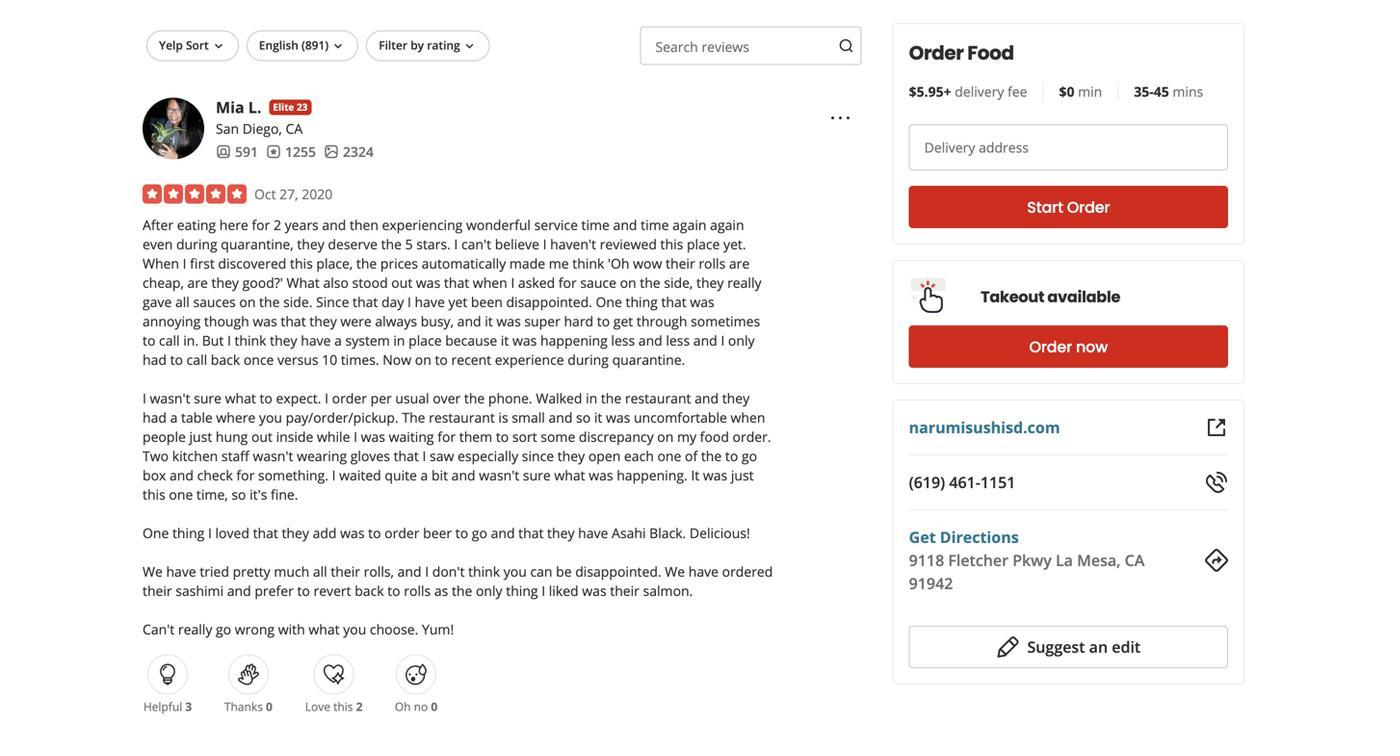 Task type: vqa. For each thing, say whether or not it's contained in the screenshot.
Locally owned & operated &
no



Task type: describe. For each thing, give the bounding box(es) containing it.
on down good?'
[[239, 293, 256, 311]]

2 time from the left
[[641, 216, 669, 234]]

you inside we have tried pretty much all their rolls, and i don't think you can be disappointed. we have ordered their sashimi and prefer to revert back to rolls as the only thing i liked was their salmon.
[[504, 562, 527, 581]]

l.
[[248, 97, 261, 117]]

expect.
[[276, 389, 321, 407]]

'oh
[[608, 254, 630, 273]]

filter
[[379, 37, 408, 53]]

though
[[204, 312, 249, 330]]

1 horizontal spatial go
[[472, 524, 487, 542]]

i left saw
[[422, 447, 426, 465]]

the right over at the bottom of page
[[464, 389, 485, 407]]

was right though
[[253, 312, 277, 330]]

0 vertical spatial one
[[657, 447, 681, 465]]

was right the add at the bottom of the page
[[340, 524, 365, 542]]

thing inside we have tried pretty much all their rolls, and i don't think you can be disappointed. we have ordered their sashimi and prefer to revert back to rolls as the only thing i liked was their salmon.
[[506, 582, 538, 600]]

23
[[297, 101, 308, 114]]

through
[[637, 312, 687, 330]]

16 review v2 image
[[266, 144, 281, 160]]

they right the side,
[[697, 273, 724, 292]]

table
[[181, 408, 213, 427]]

loved
[[215, 524, 249, 542]]

this up what
[[290, 254, 313, 273]]

they left the add at the bottom of the page
[[282, 524, 309, 542]]

ca inside elite 23 san diego, ca
[[286, 119, 303, 138]]

and up the uncomfortable
[[695, 389, 719, 407]]

1151
[[981, 472, 1016, 493]]

really inside after eating here for 2 years and then experiencing wonderful service time and time again again even during quarantine, they deserve the 5 stars. i can't believe i haven't reviewed this place yet. when i first discovered this place, the prices automatically made me think 'oh wow their rolls are cheap, are they good?' what also stood out was that when i asked for sauce on the side, they really gave all sauces on the side. since that day i have yet been disappointed. one thing that was annoying though was that they were always busy, and it was super hard to get through sometimes to call in. but i think they have a system in place because it was happening less and less and i only had to call back once versus 10 times. now on to recent experience during quarantine.
[[727, 273, 762, 292]]

english
[[259, 37, 299, 53]]

made
[[510, 254, 545, 273]]

and up reviewed
[[613, 216, 637, 234]]

out inside after eating here for 2 years and then experiencing wonderful service time and time again again even during quarantine, they deserve the 5 stars. i can't believe i haven't reviewed this place yet. when i first discovered this place, the prices automatically made me think 'oh wow their rolls are cheap, are they good?' what also stood out was that when i asked for sauce on the side, they really gave all sauces on the side. since that day i have yet been disappointed. one thing that was annoying though was that they were always busy, and it was super hard to get through sometimes to call in. but i think they have a system in place because it was happening less and less and i only had to call back once versus 10 times. now on to recent experience during quarantine.
[[391, 273, 413, 292]]

they up sauces
[[211, 273, 239, 292]]

address
[[979, 138, 1029, 157]]

when inside after eating here for 2 years and then experiencing wonderful service time and time again again even during quarantine, they deserve the 5 stars. i can't believe i haven't reviewed this place yet. when i first discovered this place, the prices automatically made me think 'oh wow their rolls are cheap, are they good?' what also stood out was that when i asked for sauce on the side, they really gave all sauces on the side. since that day i have yet been disappointed. one thing that was annoying though was that they were always busy, and it was super hard to get through sometimes to call in. but i think they have a system in place because it was happening less and less and i only had to call back once versus 10 times. now on to recent experience during quarantine.
[[473, 273, 507, 292]]

photos element
[[324, 142, 374, 161]]

1 horizontal spatial it
[[501, 331, 509, 350]]

uncomfortable
[[634, 408, 727, 427]]

narumisushisd.com link
[[909, 417, 1060, 438]]

they up versus
[[270, 331, 297, 350]]

i down wearing
[[332, 466, 336, 484]]

and down 'kitchen' at the bottom
[[170, 466, 194, 484]]

1 horizontal spatial sure
[[523, 466, 551, 484]]

had inside 'i wasn't sure what to expect. i order per usual over the phone. walked in the restaurant and they had a table where you pay/order/pickup. the restaurant is small and so it was uncomfortable when people just hung out inside while i was waiting for them to sort some discrepancy on my food order. two kitchen staff wasn't wearing gloves that i saw especially since they open each one of the to go box and check for something. i waited quite a bit and wasn't sure what was happening. it was just this one time, so it's fine.'
[[143, 408, 167, 427]]

yet.
[[724, 235, 746, 253]]

over
[[433, 389, 461, 407]]

2 again from the left
[[710, 216, 744, 234]]

their up can't
[[143, 582, 172, 600]]

them
[[459, 428, 492, 446]]

0 horizontal spatial what
[[225, 389, 256, 407]]

asahi
[[612, 524, 646, 542]]

don't
[[432, 562, 465, 581]]

now
[[383, 351, 412, 369]]

and up deserve
[[322, 216, 346, 234]]

was down been
[[497, 312, 521, 330]]

1 horizontal spatial order
[[385, 524, 420, 542]]

i down can
[[542, 582, 545, 600]]

years
[[285, 216, 319, 234]]

the up 'discrepancy'
[[601, 389, 622, 407]]

love
[[305, 699, 330, 715]]

1 time from the left
[[581, 216, 610, 234]]

available
[[1048, 286, 1121, 308]]

they up order.
[[722, 389, 750, 407]]

was up sometimes
[[690, 293, 715, 311]]

but
[[202, 331, 224, 350]]

have up 10
[[301, 331, 331, 350]]

rolls inside after eating here for 2 years and then experiencing wonderful service time and time again again even during quarantine, they deserve the 5 stars. i can't believe i haven't reviewed this place yet. when i first discovered this place, the prices automatically made me think 'oh wow their rolls are cheap, are they good?' what also stood out was that when i asked for sauce on the side, they really gave all sauces on the side. since that day i have yet been disappointed. one thing that was annoying though was that they were always busy, and it was super hard to get through sometimes to call in. but i think they have a system in place because it was happening less and less and i only had to call back once versus 10 times. now on to recent experience during quarantine.
[[699, 254, 726, 273]]

was right it
[[703, 466, 728, 484]]

start order button
[[909, 186, 1228, 228]]

i right but
[[227, 331, 231, 350]]

have left asahi
[[578, 524, 608, 542]]

5 star rating image
[[143, 184, 247, 204]]

liked
[[549, 582, 579, 600]]

happening.
[[617, 466, 688, 484]]

sort
[[512, 428, 537, 446]]

go inside 'i wasn't sure what to expect. i order per usual over the phone. walked in the restaurant and they had a table where you pay/order/pickup. the restaurant is small and so it was uncomfortable when people just hung out inside while i was waiting for them to sort some discrepancy on my food order. two kitchen staff wasn't wearing gloves that i saw especially since they open each one of the to go box and check for something. i waited quite a bit and wasn't sure what was happening. it was just this one time, so it's fine.'
[[742, 447, 757, 465]]

order for food
[[909, 39, 964, 66]]

and down sometimes
[[693, 331, 717, 350]]

for up the quarantine,
[[252, 216, 270, 234]]

times.
[[341, 351, 379, 369]]

stood
[[352, 273, 388, 292]]

1 we from the left
[[143, 562, 163, 581]]

thing inside after eating here for 2 years and then experiencing wonderful service time and time again again even during quarantine, they deserve the 5 stars. i can't believe i haven't reviewed this place yet. when i first discovered this place, the prices automatically made me think 'oh wow their rolls are cheap, are they good?' what also stood out was that when i asked for sauce on the side, they really gave all sauces on the side. since that day i have yet been disappointed. one thing that was annoying though was that they were always busy, and it was super hard to get through sometimes to call in. but i think they have a system in place because it was happening less and less and i only had to call back once versus 10 times. now on to recent experience during quarantine.
[[626, 293, 658, 311]]

rolls,
[[364, 562, 394, 581]]

asked
[[518, 273, 555, 292]]

suggest an edit
[[1027, 637, 1141, 658]]

place,
[[316, 254, 353, 273]]

with
[[278, 620, 305, 639]]

i down sometimes
[[721, 331, 725, 350]]

order inside button
[[1067, 197, 1110, 218]]

1 horizontal spatial wasn't
[[253, 447, 293, 465]]

delivery
[[925, 138, 975, 157]]

have up salmon. at the left bottom of page
[[689, 562, 719, 581]]

good?'
[[242, 273, 283, 292]]

reviews element
[[266, 142, 316, 161]]

deserve
[[328, 235, 378, 253]]

add
[[313, 524, 337, 542]]

2324
[[343, 142, 374, 161]]

order for now
[[1029, 336, 1072, 358]]

i left the 'loved'
[[208, 524, 212, 542]]

only inside we have tried pretty much all their rolls, and i don't think you can be disappointed. we have ordered their sashimi and prefer to revert back to rolls as the only thing i liked was their salmon.
[[476, 582, 503, 600]]

they down 'years'
[[297, 235, 324, 253]]

out inside 'i wasn't sure what to expect. i order per usual over the phone. walked in the restaurant and they had a table where you pay/order/pickup. the restaurant is small and so it was uncomfortable when people just hung out inside while i was waiting for them to sort some discrepancy on my food order. two kitchen staff wasn't wearing gloves that i saw especially since they open each one of the to go box and check for something. i waited quite a bit and wasn't sure what was happening. it was just this one time, so it's fine.'
[[251, 428, 273, 446]]

in.
[[183, 331, 199, 350]]

sauces
[[193, 293, 236, 311]]

sashimi
[[176, 582, 224, 600]]

diego,
[[242, 119, 282, 138]]

and down pretty
[[227, 582, 251, 600]]

3
[[185, 699, 192, 715]]

photo of mia l. image
[[143, 98, 204, 159]]

1 vertical spatial really
[[178, 620, 212, 639]]

english (891) button
[[246, 30, 359, 61]]

the left 5
[[381, 235, 402, 253]]

they up be
[[547, 524, 575, 542]]

when inside 'i wasn't sure what to expect. i order per usual over the phone. walked in the restaurant and they had a table where you pay/order/pickup. the restaurant is small and so it was uncomfortable when people just hung out inside while i was waiting for them to sort some discrepancy on my food order. two kitchen staff wasn't wearing gloves that i saw especially since they open each one of the to go box and check for something. i waited quite a bit and wasn't sure what was happening. it was just this one time, so it's fine.'
[[731, 408, 765, 427]]

open
[[588, 447, 621, 465]]

i right day
[[408, 293, 411, 311]]

i up the people
[[143, 389, 146, 407]]

kitchen
[[172, 447, 218, 465]]

i down service
[[543, 235, 547, 253]]

pkwy
[[1013, 550, 1052, 571]]

usual
[[395, 389, 429, 407]]

back inside after eating here for 2 years and then experiencing wonderful service time and time again again even during quarantine, they deserve the 5 stars. i can't believe i haven't reviewed this place yet. when i first discovered this place, the prices automatically made me think 'oh wow their rolls are cheap, are they good?' what also stood out was that when i asked for sauce on the side, they really gave all sauces on the side. since that day i have yet been disappointed. one thing that was annoying though was that they were always busy, and it was super hard to get through sometimes to call in. but i think they have a system in place because it was happening less and less and i only had to call back once versus 10 times. now on to recent experience during quarantine.
[[211, 351, 240, 369]]

directions
[[940, 527, 1019, 548]]

especially
[[458, 447, 518, 465]]

in inside 'i wasn't sure what to expect. i order per usual over the phone. walked in the restaurant and they had a table where you pay/order/pickup. the restaurant is small and so it was uncomfortable when people just hung out inside while i was waiting for them to sort some discrepancy on my food order. two kitchen staff wasn't wearing gloves that i saw especially since they open each one of the to go box and check for something. i waited quite a bit and wasn't sure what was happening. it was just this one time, so it's fine.'
[[586, 389, 598, 407]]

16 chevron down v2 image for english (891)
[[331, 39, 346, 54]]

order.
[[733, 428, 771, 446]]

i up the "pay/order/pickup."
[[325, 389, 329, 407]]

friends element
[[216, 142, 258, 161]]

in inside after eating here for 2 years and then experiencing wonderful service time and time again again even during quarantine, they deserve the 5 stars. i can't believe i haven't reviewed this place yet. when i first discovered this place, the prices automatically made me think 'oh wow their rolls are cheap, are they good?' what also stood out was that when i asked for sauce on the side, they really gave all sauces on the side. since that day i have yet been disappointed. one thing that was annoying though was that they were always busy, and it was super hard to get through sometimes to call in. but i think they have a system in place because it was happening less and less and i only had to call back once versus 10 times. now on to recent experience during quarantine.
[[393, 331, 405, 350]]

that right the 'loved'
[[253, 524, 278, 542]]

had inside after eating here for 2 years and then experiencing wonderful service time and time again again even during quarantine, they deserve the 5 stars. i can't believe i haven't reviewed this place yet. when i first discovered this place, the prices automatically made me think 'oh wow their rolls are cheap, are they good?' what also stood out was that when i asked for sauce on the side, they really gave all sauces on the side. since that day i have yet been disappointed. one thing that was annoying though was that they were always busy, and it was super hard to get through sometimes to call in. but i think they have a system in place because it was happening less and less and i only had to call back once versus 10 times. now on to recent experience during quarantine.
[[143, 351, 167, 369]]

mia l. link
[[216, 97, 261, 117]]

0 horizontal spatial restaurant
[[429, 408, 495, 427]]

2 less from the left
[[666, 331, 690, 350]]

1 horizontal spatial place
[[687, 235, 720, 253]]

delivery
[[955, 82, 1004, 101]]

that up yet
[[444, 273, 469, 292]]

this inside 'i wasn't sure what to expect. i order per usual over the phone. walked in the restaurant and they had a table where you pay/order/pickup. the restaurant is small and so it was uncomfortable when people just hung out inside while i was waiting for them to sort some discrepancy on my food order. two kitchen staff wasn't wearing gloves that i saw especially since they open each one of the to go box and check for something. i waited quite a bit and wasn't sure what was happening. it was just this one time, so it's fine.'
[[143, 485, 165, 504]]

that down stood at the top of the page
[[353, 293, 378, 311]]

have up sashimi
[[166, 562, 196, 581]]

0 vertical spatial during
[[176, 235, 217, 253]]

(2 reactions) element
[[356, 699, 363, 715]]

and right the rolls,
[[398, 562, 422, 581]]

narumisushisd.com
[[909, 417, 1060, 438]]

24 pencil v2 image
[[997, 636, 1020, 659]]

this up wow at the top left of the page
[[660, 235, 683, 253]]

i left first
[[183, 254, 186, 273]]

since
[[316, 293, 349, 311]]

you inside 'i wasn't sure what to expect. i order per usual over the phone. walked in the restaurant and they had a table where you pay/order/pickup. the restaurant is small and so it was uncomfortable when people just hung out inside while i was waiting for them to sort some discrepancy on my food order. two kitchen staff wasn't wearing gloves that i saw especially since they open each one of the to go box and check for something. i waited quite a bit and wasn't sure what was happening. it was just this one time, so it's fine.'
[[259, 408, 282, 427]]

45
[[1154, 82, 1169, 101]]

that up can
[[518, 524, 544, 542]]

1 horizontal spatial you
[[343, 620, 366, 639]]

was up gloves
[[361, 428, 385, 446]]

(0 reactions) element for thanks 0
[[266, 699, 273, 715]]

back inside we have tried pretty much all their rolls, and i don't think you can be disappointed. we have ordered their sashimi and prefer to revert back to rolls as the only thing i liked was their salmon.
[[355, 582, 384, 600]]

mia
[[216, 97, 244, 117]]

i left don't
[[425, 562, 429, 581]]

16 chevron down v2 image for filter by rating
[[462, 39, 478, 54]]

super
[[524, 312, 561, 330]]

and up because at left
[[457, 312, 481, 330]]

filter by rating
[[379, 37, 460, 53]]

la
[[1056, 550, 1073, 571]]

day
[[381, 293, 404, 311]]

their left salmon. at the left bottom of page
[[610, 582, 640, 600]]

2 vertical spatial go
[[216, 620, 231, 639]]

1 horizontal spatial during
[[568, 351, 609, 369]]

something.
[[258, 466, 329, 484]]

0 vertical spatial it
[[485, 312, 493, 330]]

after eating here for 2 years and then experiencing wonderful service time and time again again even during quarantine, they deserve the 5 stars. i can't believe i haven't reviewed this place yet. when i first discovered this place, the prices automatically made me think 'oh wow their rolls are cheap, are they good?' what also stood out was that when i asked for sauce on the side, they really gave all sauces on the side. since that day i have yet been disappointed. one thing that was annoying though was that they were always busy, and it was super hard to get through sometimes to call in. but i think they have a system in place because it was happening less and less and i only had to call back once versus 10 times. now on to recent experience during quarantine.
[[143, 216, 762, 369]]

side,
[[664, 273, 693, 292]]

2 inside after eating here for 2 years and then experiencing wonderful service time and time again again even during quarantine, they deserve the 5 stars. i can't believe i haven't reviewed this place yet. when i first discovered this place, the prices automatically made me think 'oh wow their rolls are cheap, are they good?' what also stood out was that when i asked for sauce on the side, they really gave all sauces on the side. since that day i have yet been disappointed. one thing that was annoying though was that they were always busy, and it was super hard to get through sometimes to call in. but i think they have a system in place because it was happening less and less and i only had to call back once versus 10 times. now on to recent experience during quarantine.
[[274, 216, 281, 234]]

for down me
[[559, 273, 577, 292]]

0 vertical spatial restaurant
[[625, 389, 691, 407]]

sometimes
[[691, 312, 760, 330]]

0 horizontal spatial one
[[143, 524, 169, 542]]

english (891)
[[259, 37, 329, 53]]

was inside we have tried pretty much all their rolls, and i don't think you can be disappointed. we have ordered their sashimi and prefer to revert back to rolls as the only thing i liked was their salmon.
[[582, 582, 607, 600]]

ordered
[[722, 562, 773, 581]]

that down side.
[[281, 312, 306, 330]]

2020
[[302, 185, 333, 203]]

and down walked
[[549, 408, 573, 427]]

i left asked
[[511, 273, 515, 292]]

on right now
[[415, 351, 431, 369]]

for down staff
[[236, 466, 255, 484]]

was up 'discrepancy'
[[606, 408, 630, 427]]

was down prices
[[416, 273, 441, 292]]

the down food
[[701, 447, 722, 465]]

0 horizontal spatial a
[[170, 408, 178, 427]]

the down wow at the top left of the page
[[640, 273, 661, 292]]

because
[[445, 331, 497, 350]]

24 external link v2 image
[[1205, 416, 1228, 439]]

sort
[[186, 37, 209, 53]]

(619) 461-1151
[[909, 472, 1016, 493]]

0 horizontal spatial think
[[235, 331, 266, 350]]

1 horizontal spatial call
[[187, 351, 207, 369]]

1 horizontal spatial so
[[576, 408, 591, 427]]

0 horizontal spatial wasn't
[[150, 389, 190, 407]]

time,
[[196, 485, 228, 504]]

2 horizontal spatial what
[[554, 466, 585, 484]]

rolls inside we have tried pretty much all their rolls, and i don't think you can be disappointed. we have ordered their sashimi and prefer to revert back to rolls as the only thing i liked was their salmon.
[[404, 582, 431, 600]]

16 photos v2 image
[[324, 144, 339, 160]]

eating
[[177, 216, 216, 234]]

0 horizontal spatial are
[[187, 273, 208, 292]]

prefer
[[255, 582, 294, 600]]

0 horizontal spatial call
[[159, 331, 180, 350]]

haven't
[[550, 235, 596, 253]]

Order delivery text field
[[909, 124, 1228, 171]]

5
[[405, 235, 413, 253]]

delicious!
[[690, 524, 750, 542]]

$5.95+
[[909, 82, 951, 101]]

yelp sort
[[159, 37, 209, 53]]

one thing i loved that they add was to order beer to go and that they have asahi black. delicious!
[[143, 524, 750, 542]]

were
[[340, 312, 372, 330]]

0 vertical spatial think
[[573, 254, 604, 273]]

ca inside get directions 9118 fletcher pkwy la mesa, ca 91942
[[1125, 550, 1145, 571]]



Task type: locate. For each thing, give the bounding box(es) containing it.
be
[[556, 562, 572, 581]]

2 (0 reactions) element from the left
[[431, 699, 438, 715]]

that down the waiting
[[394, 447, 419, 465]]

1 vertical spatial ca
[[1125, 550, 1145, 571]]

461-
[[949, 472, 981, 493]]

disappointed. inside after eating here for 2 years and then experiencing wonderful service time and time again again even during quarantine, they deserve the 5 stars. i can't believe i haven't reviewed this place yet. when i first discovered this place, the prices automatically made me think 'oh wow their rolls are cheap, are they good?' what also stood out was that when i asked for sauce on the side, they really gave all sauces on the side. since that day i have yet been disappointed. one thing that was annoying though was that they were always busy, and it was super hard to get through sometimes to call in. but i think they have a system in place because it was happening less and less and i only had to call back once versus 10 times. now on to recent experience during quarantine.
[[506, 293, 592, 311]]

are down the yet.
[[729, 254, 750, 273]]

less down get
[[611, 331, 635, 350]]

and right beer
[[491, 524, 515, 542]]

a up the people
[[170, 408, 178, 427]]

wow
[[633, 254, 662, 273]]

check
[[197, 466, 233, 484]]

1 horizontal spatial thing
[[506, 582, 538, 600]]

(0 reactions) element for oh no 0
[[431, 699, 438, 715]]

experiencing
[[382, 216, 463, 234]]

pay/order/pickup.
[[286, 408, 399, 427]]

my
[[677, 428, 697, 446]]

just down table
[[189, 428, 212, 446]]

fine.
[[271, 485, 298, 504]]

0 vertical spatial are
[[729, 254, 750, 273]]

restaurant
[[625, 389, 691, 407], [429, 408, 495, 427]]

each
[[624, 447, 654, 465]]

2 right love
[[356, 699, 363, 715]]

quite
[[385, 466, 417, 484]]

2 we from the left
[[665, 562, 685, 581]]

0 vertical spatial wasn't
[[150, 389, 190, 407]]

their
[[666, 254, 695, 273], [331, 562, 360, 581], [143, 582, 172, 600], [610, 582, 640, 600]]

2
[[274, 216, 281, 234], [356, 699, 363, 715]]

1 vertical spatial had
[[143, 408, 167, 427]]

3 16 chevron down v2 image from the left
[[462, 39, 478, 54]]

since
[[522, 447, 554, 465]]

on inside 'i wasn't sure what to expect. i order per usual over the phone. walked in the restaurant and they had a table where you pay/order/pickup. the restaurant is small and so it was uncomfortable when people just hung out inside while i was waiting for them to sort some discrepancy on my food order. two kitchen staff wasn't wearing gloves that i saw especially since they open each one of the to go box and check for something. i waited quite a bit and wasn't sure what was happening. it was just this one time, so it's fine.'
[[657, 428, 674, 446]]

wasn't up something.
[[253, 447, 293, 465]]

0 horizontal spatial when
[[473, 273, 507, 292]]

all up annoying
[[175, 293, 190, 311]]

1 vertical spatial during
[[568, 351, 609, 369]]

1 had from the top
[[143, 351, 167, 369]]

0 horizontal spatial really
[[178, 620, 212, 639]]

1 vertical spatial one
[[169, 485, 193, 504]]

filter by rating button
[[366, 30, 490, 61]]

the down good?'
[[259, 293, 280, 311]]

mins
[[1173, 82, 1204, 101]]

food
[[967, 39, 1014, 66]]

a
[[334, 331, 342, 350], [170, 408, 178, 427], [421, 466, 428, 484]]

ca down elite 23 link
[[286, 119, 303, 138]]

it
[[691, 466, 700, 484]]

1 horizontal spatial less
[[666, 331, 690, 350]]

menu image
[[829, 106, 852, 129]]

0 horizontal spatial sure
[[194, 389, 222, 407]]

0 vertical spatial 2
[[274, 216, 281, 234]]

out right 'hung'
[[251, 428, 273, 446]]

(619)
[[909, 472, 945, 493]]

mesa,
[[1077, 550, 1121, 571]]

per
[[371, 389, 392, 407]]

2 vertical spatial order
[[1029, 336, 1072, 358]]

again up the side,
[[673, 216, 707, 234]]

on down "'oh"
[[620, 273, 636, 292]]

think inside we have tried pretty much all their rolls, and i don't think you can be disappointed. we have ordered their sashimi and prefer to revert back to rolls as the only thing i liked was their salmon.
[[468, 562, 500, 581]]

after
[[143, 216, 174, 234]]

takeout
[[981, 286, 1045, 308]]

had down annoying
[[143, 351, 167, 369]]

0 horizontal spatial just
[[189, 428, 212, 446]]

(3 reactions) element
[[185, 699, 192, 715]]

sauce
[[580, 273, 617, 292]]

a up 10
[[334, 331, 342, 350]]

time
[[581, 216, 610, 234], [641, 216, 669, 234]]

are
[[729, 254, 750, 273], [187, 273, 208, 292]]

1 vertical spatial sure
[[523, 466, 551, 484]]

wasn't down especially
[[479, 466, 520, 484]]

sure up table
[[194, 389, 222, 407]]

16 friends v2 image
[[216, 144, 231, 160]]

1 vertical spatial order
[[1067, 197, 1110, 218]]

0 horizontal spatial we
[[143, 562, 163, 581]]

less down through
[[666, 331, 690, 350]]

when up been
[[473, 273, 507, 292]]

was up experience
[[513, 331, 537, 350]]

one down box
[[143, 524, 169, 542]]

restaurant up them at bottom left
[[429, 408, 495, 427]]

can't really go wrong with what you choose. yum!
[[143, 620, 454, 639]]

  text field
[[640, 26, 862, 65]]

during down happening
[[568, 351, 609, 369]]

a inside after eating here for 2 years and then experiencing wonderful service time and time again again even during quarantine, they deserve the 5 stars. i can't believe i haven't reviewed this place yet. when i first discovered this place, the prices automatically made me think 'oh wow their rolls are cheap, are they good?' what also stood out was that when i asked for sauce on the side, they really gave all sauces on the side. since that day i have yet been disappointed. one thing that was annoying though was that they were always busy, and it was super hard to get through sometimes to call in. but i think they have a system in place because it was happening less and less and i only had to call back once versus 10 times. now on to recent experience during quarantine.
[[334, 331, 342, 350]]

0 vertical spatial when
[[473, 273, 507, 292]]

0 vertical spatial what
[[225, 389, 256, 407]]

wasn't
[[150, 389, 190, 407], [253, 447, 293, 465], [479, 466, 520, 484]]

all inside we have tried pretty much all their rolls, and i don't think you can be disappointed. we have ordered their sashimi and prefer to revert back to rolls as the only thing i liked was their salmon.
[[313, 562, 327, 581]]

1 vertical spatial only
[[476, 582, 503, 600]]

16 chevron down v2 image
[[211, 39, 226, 54], [331, 39, 346, 54], [462, 39, 478, 54]]

it
[[485, 312, 493, 330], [501, 331, 509, 350], [594, 408, 602, 427]]

you
[[259, 408, 282, 427], [504, 562, 527, 581], [343, 620, 366, 639]]

0 vertical spatial rolls
[[699, 254, 726, 273]]

16 chevron down v2 image inside yelp sort 'dropdown button'
[[211, 39, 226, 54]]

side.
[[283, 293, 313, 311]]

0 vertical spatial one
[[596, 293, 622, 311]]

i right while
[[354, 428, 357, 446]]

1 horizontal spatial again
[[710, 216, 744, 234]]

saw
[[430, 447, 454, 465]]

1 vertical spatial wasn't
[[253, 447, 293, 465]]

oh
[[395, 699, 411, 715]]

1 vertical spatial just
[[731, 466, 754, 484]]

2 horizontal spatial wasn't
[[479, 466, 520, 484]]

0 horizontal spatial place
[[409, 331, 442, 350]]

helpful
[[143, 699, 182, 715]]

2 horizontal spatial a
[[421, 466, 428, 484]]

0 horizontal spatial only
[[476, 582, 503, 600]]

2 vertical spatial what
[[309, 620, 340, 639]]

order right start
[[1067, 197, 1110, 218]]

on
[[620, 273, 636, 292], [239, 293, 256, 311], [415, 351, 431, 369], [657, 428, 674, 446]]

1 vertical spatial out
[[251, 428, 273, 446]]

happening
[[540, 331, 608, 350]]

0 vertical spatial ca
[[286, 119, 303, 138]]

0 vertical spatial order
[[909, 39, 964, 66]]

one down sauce
[[596, 293, 622, 311]]

1 vertical spatial are
[[187, 273, 208, 292]]

prices
[[380, 254, 418, 273]]

that down the side,
[[661, 293, 687, 311]]

16 chevron down v2 image for yelp sort
[[211, 39, 226, 54]]

yelp
[[159, 37, 183, 53]]

this left '(2 reactions)' element
[[333, 699, 353, 715]]

they down some
[[558, 447, 585, 465]]

of
[[685, 447, 698, 465]]

their up revert
[[331, 562, 360, 581]]

16 chevron down v2 image inside filter by rating dropdown button
[[462, 39, 478, 54]]

much
[[274, 562, 309, 581]]

0 horizontal spatial it
[[485, 312, 493, 330]]

1 vertical spatial when
[[731, 408, 765, 427]]

no
[[414, 699, 428, 715]]

wasn't up table
[[150, 389, 190, 407]]

they down since at the left top of the page
[[310, 312, 337, 330]]

get
[[613, 312, 633, 330]]

back down but
[[211, 351, 240, 369]]

thing left the 'loved'
[[172, 524, 205, 542]]

0 horizontal spatial order
[[332, 389, 367, 407]]

1 vertical spatial rolls
[[404, 582, 431, 600]]

automatically
[[422, 254, 506, 273]]

1 again from the left
[[673, 216, 707, 234]]

1 horizontal spatial when
[[731, 408, 765, 427]]

1 vertical spatial place
[[409, 331, 442, 350]]

think up sauce
[[573, 254, 604, 273]]

1 horizontal spatial what
[[309, 620, 340, 639]]

busy,
[[421, 312, 454, 330]]

during
[[176, 235, 217, 253], [568, 351, 609, 369]]

have up busy,
[[415, 293, 445, 311]]

just down order.
[[731, 466, 754, 484]]

(0 reactions) element
[[266, 699, 273, 715], [431, 699, 438, 715]]

restaurant up the uncomfortable
[[625, 389, 691, 407]]

on left my
[[657, 428, 674, 446]]

order inside 'i wasn't sure what to expect. i order per usual over the phone. walked in the restaurant and they had a table where you pay/order/pickup. the restaurant is small and so it was uncomfortable when people just hung out inside while i was waiting for them to sort some discrepancy on my food order. two kitchen staff wasn't wearing gloves that i saw especially since they open each one of the to go box and check for something. i waited quite a bit and wasn't sure what was happening. it was just this one time, so it's fine.'
[[332, 389, 367, 407]]

0 vertical spatial thing
[[626, 293, 658, 311]]

0 vertical spatial in
[[393, 331, 405, 350]]

only inside after eating here for 2 years and then experiencing wonderful service time and time again again even during quarantine, they deserve the 5 stars. i can't believe i haven't reviewed this place yet. when i first discovered this place, the prices automatically made me think 'oh wow their rolls are cheap, are they good?' what also stood out was that when i asked for sauce on the side, they really gave all sauces on the side. since that day i have yet been disappointed. one thing that was annoying though was that they were always busy, and it was super hard to get through sometimes to call in. but i think they have a system in place because it was happening less and less and i only had to call back once versus 10 times. now on to recent experience during quarantine.
[[728, 331, 755, 350]]

walked
[[536, 389, 582, 407]]

only right "as"
[[476, 582, 503, 600]]

san
[[216, 119, 239, 138]]

2 vertical spatial thing
[[506, 582, 538, 600]]

1 vertical spatial it
[[501, 331, 509, 350]]

1 horizontal spatial back
[[355, 582, 384, 600]]

search image
[[839, 38, 854, 54]]

2 horizontal spatial think
[[573, 254, 604, 273]]

i left can't
[[454, 235, 458, 253]]

delivery address
[[925, 138, 1029, 157]]

0 horizontal spatial 0
[[266, 699, 273, 715]]

0 horizontal spatial one
[[169, 485, 193, 504]]

this down box
[[143, 485, 165, 504]]

i
[[454, 235, 458, 253], [543, 235, 547, 253], [183, 254, 186, 273], [511, 273, 515, 292], [408, 293, 411, 311], [227, 331, 231, 350], [721, 331, 725, 350], [143, 389, 146, 407], [325, 389, 329, 407], [354, 428, 357, 446], [422, 447, 426, 465], [332, 466, 336, 484], [208, 524, 212, 542], [425, 562, 429, 581], [542, 582, 545, 600]]

1 horizontal spatial 2
[[356, 699, 363, 715]]

for up saw
[[438, 428, 456, 446]]

tried
[[200, 562, 229, 581]]

0 vertical spatial go
[[742, 447, 757, 465]]

2 horizontal spatial it
[[594, 408, 602, 427]]

0 horizontal spatial (0 reactions) element
[[266, 699, 273, 715]]

phone.
[[488, 389, 533, 407]]

their inside after eating here for 2 years and then experiencing wonderful service time and time again again even during quarantine, they deserve the 5 stars. i can't believe i haven't reviewed this place yet. when i first discovered this place, the prices automatically made me think 'oh wow their rolls are cheap, are they good?' what also stood out was that when i asked for sauce on the side, they really gave all sauces on the side. since that day i have yet been disappointed. one thing that was annoying though was that they were always busy, and it was super hard to get through sometimes to call in. but i think they have a system in place because it was happening less and less and i only had to call back once versus 10 times. now on to recent experience during quarantine.
[[666, 254, 695, 273]]

24 phone v2 image
[[1205, 471, 1228, 494]]

order left now
[[1029, 336, 1072, 358]]

only
[[728, 331, 755, 350], [476, 582, 503, 600]]

1 horizontal spatial only
[[728, 331, 755, 350]]

discovered
[[218, 254, 286, 273]]

out
[[391, 273, 413, 292], [251, 428, 273, 446]]

0 vertical spatial back
[[211, 351, 240, 369]]

1 horizontal spatial just
[[731, 466, 754, 484]]

1 horizontal spatial think
[[468, 562, 500, 581]]

0 vertical spatial call
[[159, 331, 180, 350]]

always
[[375, 312, 417, 330]]

the right "as"
[[452, 582, 472, 600]]

1 vertical spatial a
[[170, 408, 178, 427]]

1 horizontal spatial one
[[596, 293, 622, 311]]

1 vertical spatial what
[[554, 466, 585, 484]]

1 vertical spatial call
[[187, 351, 207, 369]]

and right bit on the left of the page
[[452, 466, 476, 484]]

1 0 from the left
[[266, 699, 273, 715]]

back down the rolls,
[[355, 582, 384, 600]]

you up inside
[[259, 408, 282, 427]]

0 vertical spatial only
[[728, 331, 755, 350]]

1 vertical spatial back
[[355, 582, 384, 600]]

revert
[[314, 582, 351, 600]]

2 16 chevron down v2 image from the left
[[331, 39, 346, 54]]

have
[[415, 293, 445, 311], [301, 331, 331, 350], [578, 524, 608, 542], [166, 562, 196, 581], [689, 562, 719, 581]]

the up stood at the top of the page
[[356, 254, 377, 273]]

that inside 'i wasn't sure what to expect. i order per usual over the phone. walked in the restaurant and they had a table where you pay/order/pickup. the restaurant is small and so it was uncomfortable when people just hung out inside while i was waiting for them to sort some discrepancy on my food order. two kitchen staff wasn't wearing gloves that i saw especially since they open each one of the to go box and check for something. i waited quite a bit and wasn't sure what was happening. it was just this one time, so it's fine.'
[[394, 447, 419, 465]]

it's
[[250, 485, 267, 504]]

it up 'discrepancy'
[[594, 408, 602, 427]]

start
[[1027, 197, 1063, 218]]

0 horizontal spatial thing
[[172, 524, 205, 542]]

waiting
[[389, 428, 434, 446]]

hung
[[216, 428, 248, 446]]

elite 23 link
[[269, 100, 312, 115]]

1 horizontal spatial 0
[[431, 699, 438, 715]]

order left beer
[[385, 524, 420, 542]]

1 (0 reactions) element from the left
[[266, 699, 273, 715]]

takeout available
[[981, 286, 1121, 308]]

9118
[[909, 550, 944, 571]]

0 vertical spatial disappointed.
[[506, 293, 592, 311]]

16 chevron down v2 image right (891)
[[331, 39, 346, 54]]

2 had from the top
[[143, 408, 167, 427]]

sure down since
[[523, 466, 551, 484]]

2 vertical spatial you
[[343, 620, 366, 639]]

place left the yet.
[[687, 235, 720, 253]]

we up can't
[[143, 562, 163, 581]]

2 horizontal spatial 16 chevron down v2 image
[[462, 39, 478, 54]]

is
[[498, 408, 508, 427]]

1 vertical spatial restaurant
[[429, 408, 495, 427]]

disappointed. inside we have tried pretty much all their rolls, and i don't think you can be disappointed. we have ordered their sashimi and prefer to revert back to rolls as the only thing i liked was their salmon.
[[575, 562, 662, 581]]

time up reviewed
[[641, 216, 669, 234]]

and up quarantine.
[[639, 331, 663, 350]]

2 0 from the left
[[431, 699, 438, 715]]

2 horizontal spatial go
[[742, 447, 757, 465]]

so left the it's
[[232, 485, 246, 504]]

call down annoying
[[159, 331, 180, 350]]

fletcher
[[948, 550, 1009, 571]]

again up the yet.
[[710, 216, 744, 234]]

0 vertical spatial really
[[727, 273, 762, 292]]

thing down can
[[506, 582, 538, 600]]

0 horizontal spatial ca
[[286, 119, 303, 138]]

hard
[[564, 312, 594, 330]]

1 16 chevron down v2 image from the left
[[211, 39, 226, 54]]

the inside we have tried pretty much all their rolls, and i don't think you can be disappointed. we have ordered their sashimi and prefer to revert back to rolls as the only thing i liked was their salmon.
[[452, 582, 472, 600]]

27,
[[280, 185, 298, 203]]

elite
[[273, 101, 294, 114]]

go right beer
[[472, 524, 487, 542]]

what down some
[[554, 466, 585, 484]]

then
[[350, 216, 379, 234]]

all inside after eating here for 2 years and then experiencing wonderful service time and time again again even during quarantine, they deserve the 5 stars. i can't believe i haven't reviewed this place yet. when i first discovered this place, the prices automatically made me think 'oh wow their rolls are cheap, are they good?' what also stood out was that when i asked for sauce on the side, they really gave all sauces on the side. since that day i have yet been disappointed. one thing that was annoying though was that they were always busy, and it was super hard to get through sometimes to call in. but i think they have a system in place because it was happening less and less and i only had to call back once versus 10 times. now on to recent experience during quarantine.
[[175, 293, 190, 311]]

what
[[287, 273, 320, 292]]

0
[[266, 699, 273, 715], [431, 699, 438, 715]]

(0 reactions) element right thanks
[[266, 699, 273, 715]]

one
[[596, 293, 622, 311], [143, 524, 169, 542]]

rolls down the yet.
[[699, 254, 726, 273]]

a left bit on the left of the page
[[421, 466, 428, 484]]

0 vertical spatial place
[[687, 235, 720, 253]]

one inside after eating here for 2 years and then experiencing wonderful service time and time again again even during quarantine, they deserve the 5 stars. i can't believe i haven't reviewed this place yet. when i first discovered this place, the prices automatically made me think 'oh wow their rolls are cheap, are they good?' what also stood out was that when i asked for sauce on the side, they really gave all sauces on the side. since that day i have yet been disappointed. one thing that was annoying though was that they were always busy, and it was super hard to get through sometimes to call in. but i think they have a system in place because it was happening less and less and i only had to call back once versus 10 times. now on to recent experience during quarantine.
[[596, 293, 622, 311]]

2 vertical spatial it
[[594, 408, 602, 427]]

2 vertical spatial think
[[468, 562, 500, 581]]

1 vertical spatial you
[[504, 562, 527, 581]]

1 less from the left
[[611, 331, 635, 350]]

in right walked
[[586, 389, 598, 407]]

0 horizontal spatial again
[[673, 216, 707, 234]]

1 horizontal spatial restaurant
[[625, 389, 691, 407]]

think right don't
[[468, 562, 500, 581]]

1 horizontal spatial in
[[586, 389, 598, 407]]

24 directions v2 image
[[1205, 549, 1228, 572]]

0 horizontal spatial less
[[611, 331, 635, 350]]

2 left 'years'
[[274, 216, 281, 234]]

was down open
[[589, 466, 613, 484]]

it inside 'i wasn't sure what to expect. i order per usual over the phone. walked in the restaurant and they had a table where you pay/order/pickup. the restaurant is small and so it was uncomfortable when people just hung out inside while i was waiting for them to sort some discrepancy on my food order. two kitchen staff wasn't wearing gloves that i saw especially since they open each one of the to go box and check for something. i waited quite a bit and wasn't sure what was happening. it was just this one time, so it's fine.'
[[594, 408, 602, 427]]

35-
[[1134, 82, 1154, 101]]

0 vertical spatial sure
[[194, 389, 222, 407]]

16 chevron down v2 image inside english (891) popup button
[[331, 39, 346, 54]]

0 horizontal spatial so
[[232, 485, 246, 504]]

time up haven't
[[581, 216, 610, 234]]

1 horizontal spatial rolls
[[699, 254, 726, 273]]

you left can
[[504, 562, 527, 581]]

1 vertical spatial 2
[[356, 699, 363, 715]]

quarantine.
[[612, 351, 685, 369]]

one left time, at left
[[169, 485, 193, 504]]

1 horizontal spatial a
[[334, 331, 342, 350]]

waited
[[339, 466, 381, 484]]



